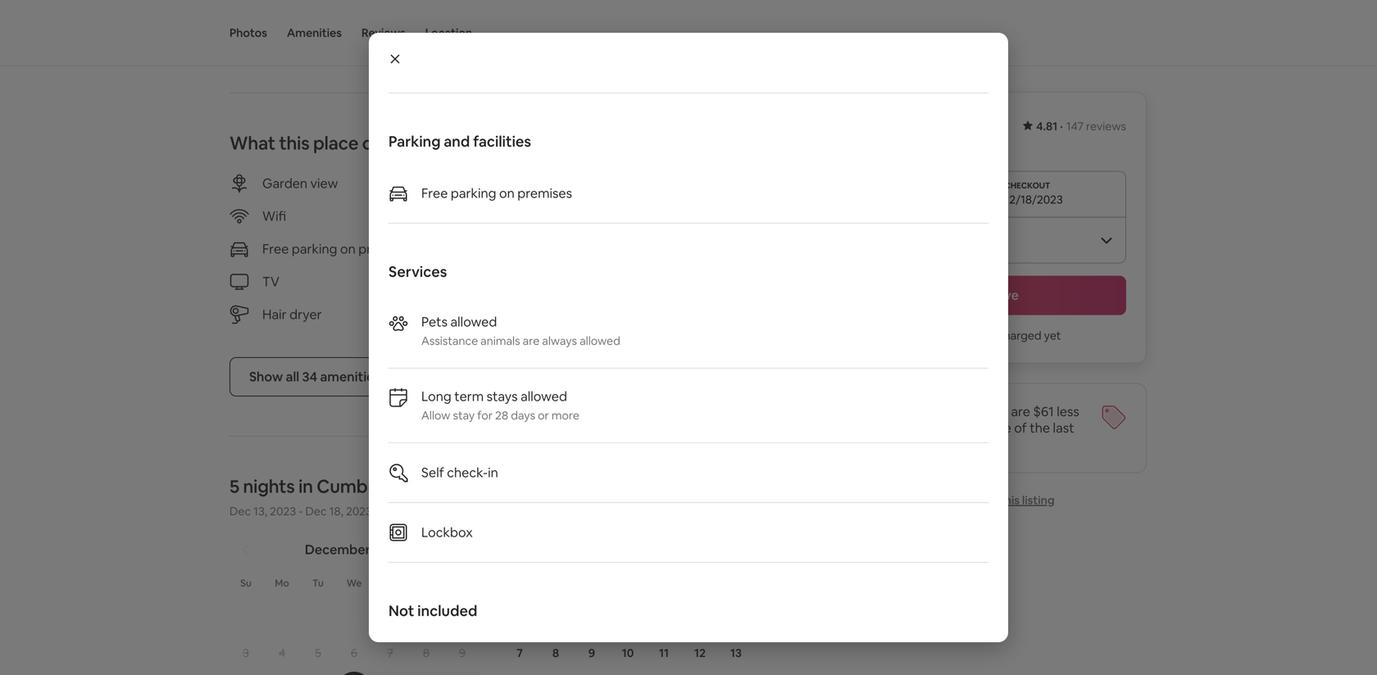 Task type: describe. For each thing, give the bounding box(es) containing it.
you
[[927, 328, 947, 343]]

free parking on premises inside the what this place offers dialog
[[421, 185, 572, 202]]

2 7 from the left
[[517, 646, 523, 661]]

1 8 from the left
[[423, 646, 430, 661]]

2 the from the left
[[1030, 420, 1050, 437]]

less
[[1057, 403, 1079, 420]]

12
[[694, 646, 706, 661]]

34
[[302, 368, 317, 385]]

not included
[[389, 602, 477, 621]]

1 9 button from the left
[[444, 636, 480, 670]]

lockbox
[[421, 524, 473, 541]]

1 8 button from the left
[[408, 636, 444, 670]]

0 horizontal spatial allowed
[[450, 314, 497, 330]]

last
[[1053, 420, 1074, 437]]

long
[[421, 388, 451, 405]]

4, thursday, january 2024. available, but has no eligible checkout date, due to the 2 night stay requirement. button
[[647, 600, 681, 634]]

1 dec from the left
[[230, 504, 251, 519]]

1 horizontal spatial 2023
[[346, 504, 372, 519]]

won't
[[949, 328, 979, 343]]

not
[[389, 602, 414, 621]]

mountain view
[[537, 175, 624, 192]]

2, tuesday, january 2024. unavailable button
[[575, 600, 609, 634]]

2 8 from the left
[[552, 646, 559, 661]]

nights
[[243, 475, 295, 498]]

animals
[[481, 334, 520, 348]]

18,
[[329, 504, 343, 519]]

0 horizontal spatial 2023
[[270, 504, 296, 519]]

28
[[495, 408, 508, 423]]

pets
[[421, 314, 448, 330]]

2
[[459, 610, 466, 625]]

$61
[[1033, 403, 1054, 420]]

amenities
[[320, 368, 381, 385]]

included
[[417, 602, 477, 621]]

6 button
[[336, 636, 372, 670]]

13 button
[[718, 636, 754, 670]]

bed
[[282, 17, 303, 32]]

1 button
[[408, 600, 444, 634]]

9 for 2nd 9 button from right
[[459, 646, 466, 661]]

1 7 from the left
[[387, 646, 393, 661]]

0 horizontal spatial free parking on premises
[[262, 241, 413, 257]]

-
[[299, 504, 303, 519]]

list inside the what this place offers dialog
[[389, 294, 989, 563]]

yet
[[1044, 328, 1061, 343]]

self check-in
[[421, 464, 498, 481]]

147
[[1066, 119, 1084, 134]]

for
[[477, 408, 493, 423]]

days.
[[881, 436, 912, 453]]

on inside the what this place offers dialog
[[499, 185, 515, 202]]

are inside your dates are $61 less than the avg. nightly rate of the last 60 days.
[[1011, 403, 1030, 420]]

in for nights
[[298, 475, 313, 498]]

rate
[[987, 420, 1011, 437]]

reviews button
[[361, 0, 406, 66]]

premises inside the what this place offers dialog
[[517, 185, 572, 202]]

tu
[[312, 577, 324, 590]]

report this listing button
[[934, 493, 1055, 508]]

facilities
[[473, 132, 531, 151]]

6
[[351, 646, 357, 661]]

reviews
[[361, 25, 406, 40]]

avg.
[[916, 420, 940, 437]]

parking and facilities
[[389, 132, 531, 151]]

stays
[[487, 388, 518, 405]]

nightly
[[943, 420, 984, 437]]

cumbria
[[317, 475, 388, 498]]

dedicated
[[537, 208, 600, 225]]

6, saturday, january 2024. unavailable button
[[719, 600, 753, 634]]

assistance
[[421, 334, 478, 348]]

what this place offers dialog
[[369, 0, 1008, 675]]

allow
[[421, 408, 450, 423]]

4
[[279, 646, 285, 661]]

·
[[1060, 119, 1063, 134]]

3
[[243, 646, 249, 661]]

1 king bed
[[250, 17, 303, 32]]

60
[[862, 436, 878, 453]]

10
[[622, 646, 634, 661]]

you won't be charged yet
[[927, 328, 1061, 343]]

mo
[[275, 577, 289, 590]]

view for mountain view
[[596, 175, 624, 192]]

what this place offers
[[230, 131, 412, 155]]

1 vertical spatial on
[[340, 241, 356, 257]]

show
[[249, 368, 283, 385]]

2 dec from the left
[[305, 504, 327, 519]]

term
[[454, 388, 484, 405]]

in for check-
[[488, 464, 498, 481]]

report
[[960, 493, 997, 508]]

workspace
[[603, 208, 669, 225]]

amenities
[[287, 25, 342, 40]]

1 the from the left
[[892, 420, 913, 437]]

be
[[981, 328, 995, 343]]



Task type: locate. For each thing, give the bounding box(es) containing it.
1 horizontal spatial premises
[[517, 185, 572, 202]]

13,
[[253, 504, 267, 519]]

2023 right 18,
[[346, 504, 372, 519]]

1 horizontal spatial allowed
[[521, 388, 567, 405]]

garden
[[262, 175, 307, 192]]

reserve button
[[862, 276, 1126, 315]]

2 vertical spatial allowed
[[521, 388, 567, 405]]

0 vertical spatial this
[[279, 131, 309, 155]]

1 9 from the left
[[459, 646, 466, 661]]

view right garden
[[310, 175, 338, 192]]

of
[[1014, 420, 1027, 437]]

10 button
[[610, 636, 646, 670]]

1 for 1 king bed
[[250, 17, 255, 32]]

0 horizontal spatial are
[[523, 334, 540, 348]]

5 for 5
[[315, 646, 321, 661]]

photos button
[[230, 0, 267, 66]]

1 left king
[[250, 17, 255, 32]]

show all 34 amenities button
[[230, 357, 400, 397]]

allowed
[[450, 314, 497, 330], [580, 334, 620, 348], [521, 388, 567, 405]]

9 left 10
[[588, 646, 595, 661]]

what
[[230, 131, 275, 155]]

premises up dedicated
[[517, 185, 572, 202]]

stay
[[453, 408, 475, 423]]

your dates are $61 less than the avg. nightly rate of the last 60 days.
[[862, 403, 1079, 453]]

1 vertical spatial premises
[[358, 241, 413, 257]]

1 horizontal spatial 5
[[315, 646, 321, 661]]

1 vertical spatial free parking on premises
[[262, 241, 413, 257]]

0 vertical spatial are
[[523, 334, 540, 348]]

2 horizontal spatial 2023
[[373, 541, 403, 558]]

1 horizontal spatial on
[[499, 185, 515, 202]]

1 horizontal spatial are
[[1011, 403, 1030, 420]]

0 horizontal spatial on
[[340, 241, 356, 257]]

pets allowed assistance animals are always allowed
[[421, 314, 620, 348]]

1 right not on the left of page
[[424, 610, 429, 625]]

allowed right always
[[580, 334, 620, 348]]

free parking on premises
[[421, 185, 572, 202], [262, 241, 413, 257]]

0 vertical spatial parking
[[451, 185, 496, 202]]

1 vertical spatial are
[[1011, 403, 1030, 420]]

view for garden view
[[310, 175, 338, 192]]

in up -
[[298, 475, 313, 498]]

2 9 button from the left
[[574, 636, 610, 670]]

charged
[[998, 328, 1042, 343]]

list containing pets allowed
[[389, 294, 989, 563]]

1 horizontal spatial parking
[[451, 185, 496, 202]]

self
[[421, 464, 444, 481]]

mountain
[[537, 175, 593, 192]]

garden view
[[262, 175, 338, 192]]

1 inside button
[[424, 610, 429, 625]]

1 horizontal spatial 7 button
[[502, 636, 538, 670]]

more
[[552, 408, 579, 423]]

0 horizontal spatial 9 button
[[444, 636, 480, 670]]

1 view from the left
[[310, 175, 338, 192]]

wifi
[[262, 208, 286, 225]]

0 horizontal spatial 1
[[250, 17, 255, 32]]

1, monday, january 2024. unavailable button
[[539, 600, 573, 634]]

0 horizontal spatial premises
[[358, 241, 413, 257]]

0 horizontal spatial 5
[[230, 475, 239, 498]]

1 for 1
[[424, 610, 429, 625]]

0 vertical spatial free parking on premises
[[421, 185, 572, 202]]

9 button
[[444, 636, 480, 670], [574, 636, 610, 670]]

dates
[[974, 403, 1008, 420]]

12/18/2023 button
[[862, 171, 1126, 217]]

check-
[[447, 464, 488, 481]]

all
[[286, 368, 299, 385]]

2 button
[[444, 600, 480, 634]]

free down wifi
[[262, 241, 289, 257]]

free parking on premises down wifi
[[262, 241, 413, 257]]

5 left 6
[[315, 646, 321, 661]]

0 vertical spatial free
[[421, 185, 448, 202]]

1
[[250, 17, 255, 32], [424, 610, 429, 625]]

1 horizontal spatial 9 button
[[574, 636, 610, 670]]

photos
[[230, 25, 267, 40]]

9 down the 2 button
[[459, 646, 466, 661]]

0 horizontal spatial parking
[[292, 241, 337, 257]]

9 button left 10
[[574, 636, 610, 670]]

2023 left -
[[270, 504, 296, 519]]

0 horizontal spatial dec
[[230, 504, 251, 519]]

this for place
[[279, 131, 309, 155]]

2023 inside calendar "application"
[[373, 541, 403, 558]]

11
[[659, 646, 669, 661]]

allowed up the assistance
[[450, 314, 497, 330]]

9
[[459, 646, 466, 661], [588, 646, 595, 661]]

0 horizontal spatial 9
[[459, 646, 466, 661]]

5 left nights
[[230, 475, 239, 498]]

1 horizontal spatial the
[[1030, 420, 1050, 437]]

hair dryer
[[262, 306, 322, 323]]

location button
[[425, 0, 472, 66]]

1 7 button from the left
[[372, 636, 408, 670]]

place
[[313, 131, 358, 155]]

1 vertical spatial parking
[[292, 241, 337, 257]]

0 horizontal spatial 8 button
[[408, 636, 444, 670]]

2 horizontal spatial allowed
[[580, 334, 620, 348]]

8 button down 1, monday, january 2024. unavailable button
[[538, 636, 574, 670]]

location
[[425, 25, 472, 40]]

2023
[[270, 504, 296, 519], [346, 504, 372, 519], [373, 541, 403, 558]]

8 button down 1 button
[[408, 636, 444, 670]]

5 inside 5 button
[[315, 646, 321, 661]]

4.81 · 147 reviews
[[1036, 119, 1126, 134]]

this left the listing
[[1000, 493, 1020, 508]]

1 vertical spatial this
[[1000, 493, 1020, 508]]

parking down parking and facilities
[[451, 185, 496, 202]]

premises
[[517, 185, 572, 202], [358, 241, 413, 257]]

1 vertical spatial free
[[262, 241, 289, 257]]

than
[[862, 420, 890, 437]]

8 down 1 button
[[423, 646, 430, 661]]

11 button
[[646, 636, 682, 670]]

days
[[511, 408, 535, 423]]

list
[[389, 294, 989, 563]]

2 9 from the left
[[588, 646, 595, 661]]

12/18/2023
[[1004, 192, 1063, 207]]

this for listing
[[1000, 493, 1020, 508]]

5 for 5 nights in cumbria dec 13, 2023 - dec 18, 2023
[[230, 475, 239, 498]]

9 button down the 2 button
[[444, 636, 480, 670]]

1 horizontal spatial this
[[1000, 493, 1020, 508]]

are left $61
[[1011, 403, 1030, 420]]

3, wednesday, january 2024. available. there is a 2 night minimum stay requirement. select as check-in date. button
[[611, 600, 645, 634]]

1 horizontal spatial 9
[[588, 646, 595, 661]]

8 button
[[408, 636, 444, 670], [538, 636, 574, 670]]

2 view from the left
[[596, 175, 624, 192]]

4.81
[[1036, 119, 1058, 134]]

free down parking
[[421, 185, 448, 202]]

this up "garden view"
[[279, 131, 309, 155]]

0 vertical spatial premises
[[517, 185, 572, 202]]

free parking on premises down the facilities
[[421, 185, 572, 202]]

5
[[230, 475, 239, 498], [315, 646, 321, 661]]

the right of
[[1030, 420, 1050, 437]]

december 2023
[[305, 541, 403, 558]]

parking up dryer
[[292, 241, 337, 257]]

1 horizontal spatial 7
[[517, 646, 523, 661]]

are left always
[[523, 334, 540, 348]]

0 horizontal spatial view
[[310, 175, 338, 192]]

always
[[542, 334, 577, 348]]

1 horizontal spatial free
[[421, 185, 448, 202]]

5 button
[[300, 636, 336, 670]]

parking inside the what this place offers dialog
[[451, 185, 496, 202]]

1 horizontal spatial in
[[488, 464, 498, 481]]

7 button
[[372, 636, 408, 670], [502, 636, 538, 670]]

0 horizontal spatial this
[[279, 131, 309, 155]]

0 horizontal spatial the
[[892, 420, 913, 437]]

free inside the what this place offers dialog
[[421, 185, 448, 202]]

in inside "5 nights in cumbria dec 13, 2023 - dec 18, 2023"
[[298, 475, 313, 498]]

december
[[305, 541, 370, 558]]

reviews
[[1086, 119, 1126, 134]]

su
[[240, 577, 252, 590]]

are inside pets allowed assistance animals are always allowed
[[523, 334, 540, 348]]

9 for 1st 9 button from right
[[588, 646, 595, 661]]

5, friday, january 2024. this day is only available for checkout. button
[[683, 600, 717, 634]]

services
[[389, 262, 447, 282]]

4 button
[[264, 636, 300, 670]]

premises up services
[[358, 241, 413, 257]]

1 horizontal spatial 8 button
[[538, 636, 574, 670]]

3 button
[[228, 636, 264, 670]]

dec
[[230, 504, 251, 519], [305, 504, 327, 519]]

view up dedicated workspace
[[596, 175, 624, 192]]

your
[[944, 403, 971, 420]]

0 horizontal spatial in
[[298, 475, 313, 498]]

allowed up or
[[521, 388, 567, 405]]

8 down 1, monday, january 2024. unavailable button
[[552, 646, 559, 661]]

1 horizontal spatial free parking on premises
[[421, 185, 572, 202]]

on
[[499, 185, 515, 202], [340, 241, 356, 257]]

0 vertical spatial 1
[[250, 17, 255, 32]]

1 vertical spatial allowed
[[580, 334, 620, 348]]

or
[[538, 408, 549, 423]]

1 horizontal spatial 1
[[424, 610, 429, 625]]

long term stays allowed allow stay for 28 days or more
[[421, 388, 579, 423]]

2 7 button from the left
[[502, 636, 538, 670]]

1 vertical spatial 5
[[315, 646, 321, 661]]

show all 34 amenities
[[249, 368, 381, 385]]

0 horizontal spatial 7 button
[[372, 636, 408, 670]]

1 vertical spatial 1
[[424, 610, 429, 625]]

hair
[[262, 306, 287, 323]]

dec left 13,
[[230, 504, 251, 519]]

5 inside "5 nights in cumbria dec 13, 2023 - dec 18, 2023"
[[230, 475, 239, 498]]

0 horizontal spatial free
[[262, 241, 289, 257]]

listing
[[1022, 493, 1055, 508]]

in down for
[[488, 464, 498, 481]]

0 horizontal spatial 7
[[387, 646, 393, 661]]

in inside the what this place offers dialog
[[488, 464, 498, 481]]

0 vertical spatial 5
[[230, 475, 239, 498]]

and
[[444, 132, 470, 151]]

1 horizontal spatial view
[[596, 175, 624, 192]]

2023 right december
[[373, 541, 403, 558]]

reserve
[[969, 287, 1019, 304]]

2 8 button from the left
[[538, 636, 574, 670]]

allowed inside long term stays allowed allow stay for 28 days or more
[[521, 388, 567, 405]]

dedicated workspace
[[537, 208, 669, 225]]

0 vertical spatial allowed
[[450, 314, 497, 330]]

0 horizontal spatial 8
[[423, 646, 430, 661]]

we
[[346, 577, 362, 590]]

the left avg.
[[892, 420, 913, 437]]

king
[[257, 17, 280, 32]]

1 horizontal spatial dec
[[305, 504, 327, 519]]

1 horizontal spatial 8
[[552, 646, 559, 661]]

calendar application
[[210, 524, 1316, 675]]

dec right -
[[305, 504, 327, 519]]

0 vertical spatial on
[[499, 185, 515, 202]]



Task type: vqa. For each thing, say whether or not it's contained in the screenshot.
the right 30 'button'
no



